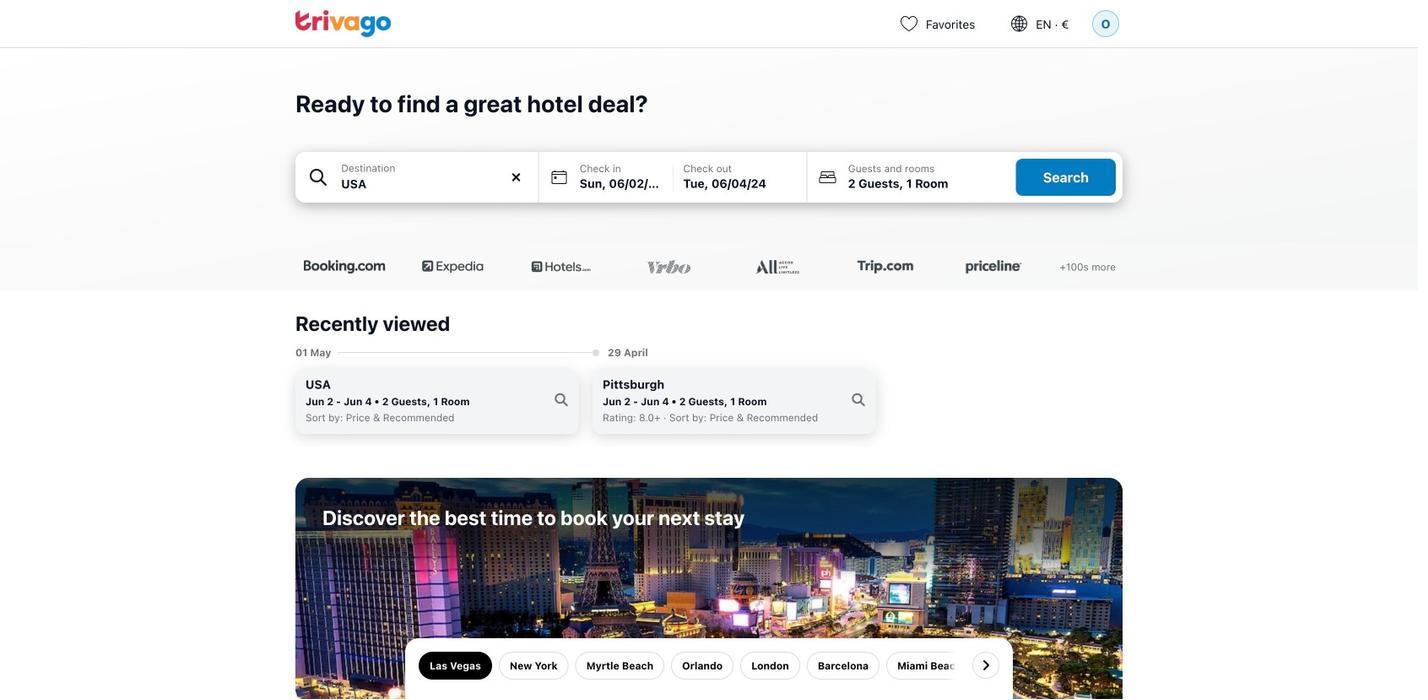 Task type: locate. For each thing, give the bounding box(es) containing it.
trivago logo image
[[296, 10, 392, 37]]

clear image
[[509, 170, 524, 185]]

vrbo image
[[627, 260, 712, 274]]

accor image
[[735, 260, 820, 274]]

priceline image
[[952, 260, 1036, 274]]

hotels.com image
[[519, 260, 603, 274]]

None field
[[296, 152, 539, 203]]

Where to? search field
[[341, 175, 528, 193]]



Task type: vqa. For each thing, say whether or not it's contained in the screenshot.
Map region
no



Task type: describe. For each thing, give the bounding box(es) containing it.
trip.com image
[[844, 260, 928, 274]]

booking.com image
[[302, 260, 387, 274]]

expedia image
[[411, 260, 495, 274]]



